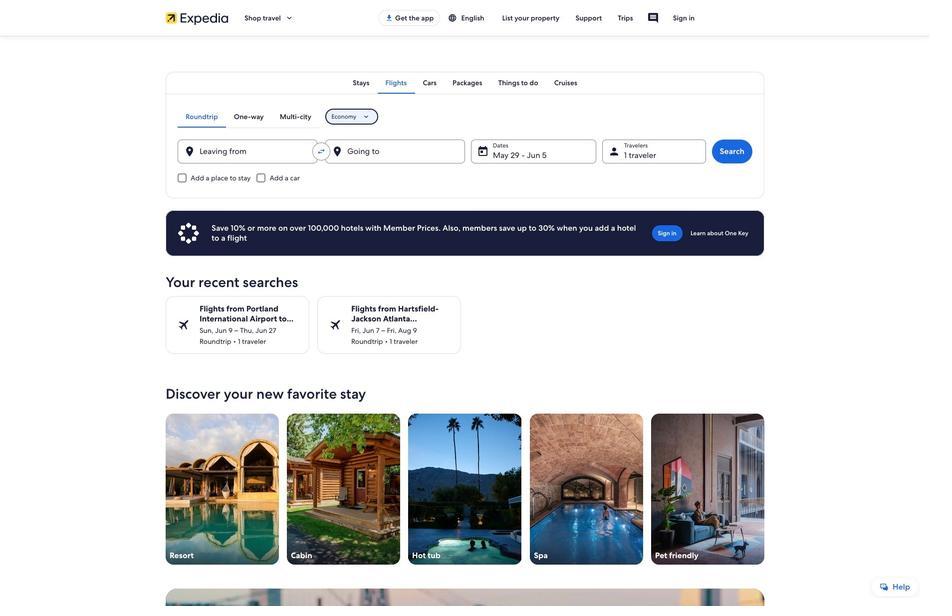 Task type: locate. For each thing, give the bounding box(es) containing it.
communication center icon image
[[647, 12, 659, 24]]

2 flights image from the left
[[329, 319, 341, 331]]

0 horizontal spatial flights image
[[178, 319, 190, 331]]

swap origin and destination values image
[[317, 147, 326, 156]]

main content
[[0, 36, 930, 607]]

expedia logo image
[[166, 11, 229, 25]]

1 flights image from the left
[[178, 319, 190, 331]]

download the app button image
[[385, 14, 393, 22]]

tab list
[[166, 72, 764, 94], [178, 106, 319, 128]]

small image
[[448, 13, 457, 22]]

1 horizontal spatial flights image
[[329, 319, 341, 331]]

1 vertical spatial tab list
[[178, 106, 319, 128]]

flights image
[[178, 319, 190, 331], [329, 319, 341, 331]]



Task type: describe. For each thing, give the bounding box(es) containing it.
0 vertical spatial tab list
[[166, 72, 764, 94]]

trailing image
[[285, 13, 294, 22]]

discover a new thrilling city close to home. image
[[166, 589, 764, 607]]

view next property themes image
[[758, 484, 770, 496]]



Task type: vqa. For each thing, say whether or not it's contained in the screenshot.
Download the app button icon
yes



